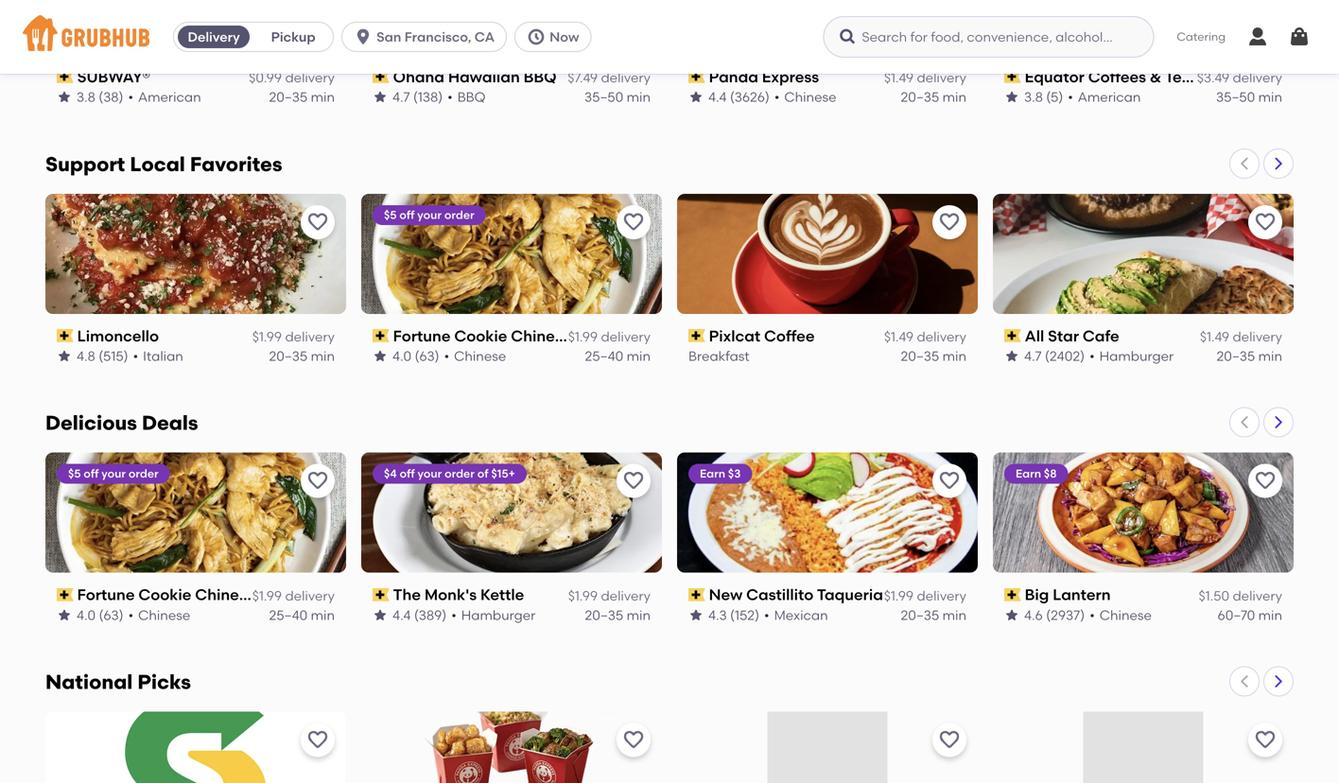Task type: vqa. For each thing, say whether or not it's contained in the screenshot.
TRADITIONAL within tab
no



Task type: describe. For each thing, give the bounding box(es) containing it.
$1.99 delivery for bottommost fortune cookie chinese logo
[[252, 588, 335, 604]]

coffees
[[1089, 68, 1147, 86]]

limoncello
[[77, 327, 159, 345]]

$4
[[384, 467, 397, 481]]

$3.49
[[1198, 70, 1230, 86]]

ohana
[[393, 68, 445, 86]]

equator coffees & teas
[[1025, 68, 1200, 86]]

earn for big
[[1016, 467, 1042, 481]]

coffee
[[765, 327, 815, 345]]

4.7 for all star cafe
[[1025, 348, 1042, 364]]

subscription pass image for the monk's kettle
[[373, 589, 390, 602]]

4.4 (3626)
[[709, 89, 770, 105]]

catering
[[1177, 30, 1226, 43]]

save this restaurant image for "subway® logo"
[[307, 729, 329, 752]]

0 horizontal spatial fortune cookie chinese
[[77, 586, 256, 604]]

0 vertical spatial bbq
[[524, 68, 557, 86]]

• italian
[[133, 348, 183, 364]]

star
[[1049, 327, 1080, 345]]

california pizza kitchen logo image
[[768, 712, 888, 783]]

picks
[[138, 670, 191, 695]]

(389)
[[414, 607, 447, 623]]

lantern
[[1053, 586, 1111, 604]]

4.3 (152)
[[709, 607, 760, 623]]

4.7 (2402)
[[1025, 348, 1085, 364]]

ohana hawaiian bbq
[[393, 68, 557, 86]]

cafe
[[1083, 327, 1120, 345]]

the
[[393, 586, 421, 604]]

off for support local favorites
[[400, 208, 415, 222]]

1 vertical spatial $5 off your order
[[68, 467, 159, 481]]

mexican
[[775, 607, 829, 623]]

$3
[[729, 467, 741, 481]]

(138)
[[413, 89, 443, 105]]

20–35 min for new castillito taqueria
[[901, 607, 967, 623]]

hamburger for kettle
[[462, 607, 536, 623]]

delicious
[[45, 411, 137, 435]]

kettle
[[481, 586, 525, 604]]

fortune for the right fortune cookie chinese logo
[[393, 327, 451, 345]]

equator
[[1025, 68, 1085, 86]]

all star cafe
[[1025, 327, 1120, 345]]

4.8
[[77, 348, 95, 364]]

35–50 for ohana hawaiian bbq
[[585, 89, 624, 105]]

(5)
[[1047, 89, 1064, 105]]

catering button
[[1164, 15, 1240, 58]]

1 vertical spatial fortune cookie chinese logo image
[[45, 453, 346, 573]]

pickup button
[[254, 22, 333, 52]]

20–35 min for the monk's kettle
[[585, 607, 651, 623]]

0 vertical spatial (63)
[[415, 348, 440, 364]]

1 horizontal spatial 4.0
[[393, 348, 412, 364]]

favorites
[[190, 152, 282, 176]]

limoncello logo image
[[45, 194, 346, 314]]

$7.49
[[568, 70, 598, 86]]

$0.99 delivery
[[249, 70, 335, 86]]

italian
[[143, 348, 183, 364]]

hamburger for cafe
[[1100, 348, 1175, 364]]

20–35 for pixlcat coffee
[[901, 348, 940, 364]]

&
[[1151, 68, 1162, 86]]

fortune for bottommost fortune cookie chinese logo
[[77, 586, 135, 604]]

pixlcat
[[709, 327, 761, 345]]

the monk's kettle logo image
[[361, 453, 662, 573]]

the halal guys (san francisco, ca) logo image
[[1084, 712, 1204, 783]]

pickup
[[271, 29, 316, 45]]

caret left icon image for national picks
[[1238, 674, 1253, 689]]

$1.99 delivery for the monk's kettle logo
[[568, 588, 651, 604]]

$4 off your order of $15+
[[384, 467, 516, 481]]

caret right icon image for support local favorites
[[1272, 156, 1287, 171]]

$8
[[1045, 467, 1057, 481]]

ca
[[475, 29, 495, 45]]

off for delicious deals
[[400, 467, 415, 481]]

pixlcat coffee logo image
[[678, 194, 978, 314]]

20–35 min for all star cafe
[[1217, 348, 1283, 364]]

0 vertical spatial 4.0 (63)
[[393, 348, 440, 364]]

earn for new
[[700, 467, 726, 481]]

save this restaurant image for panda express logo
[[623, 729, 645, 752]]

subscription pass image for panda express
[[689, 70, 706, 83]]

(2937)
[[1047, 607, 1086, 623]]

$15+
[[491, 467, 516, 481]]

(152)
[[731, 607, 760, 623]]

$1.49 for pixlcat coffee
[[885, 329, 914, 345]]

subscription pass image for big lantern
[[1005, 589, 1022, 602]]

(38)
[[99, 89, 123, 105]]

1 horizontal spatial 25–40 min
[[585, 348, 651, 364]]

big lantern
[[1025, 586, 1111, 604]]

delivery
[[188, 29, 240, 45]]

$5 for the right fortune cookie chinese logo
[[384, 208, 397, 222]]

svg image
[[1247, 26, 1270, 48]]

panda express
[[709, 68, 820, 86]]

• american for equator coffees & teas
[[1069, 89, 1142, 105]]

• chinese for big lantern logo
[[1090, 607, 1152, 623]]

save this restaurant image for the monk's kettle
[[623, 470, 645, 493]]

now button
[[515, 22, 599, 52]]

35–50 for equator coffees & teas
[[1217, 89, 1256, 105]]

subway®
[[77, 68, 151, 86]]

support local favorites
[[45, 152, 282, 176]]

caret left icon image for delicious deals
[[1238, 415, 1253, 430]]

breakfast
[[689, 348, 750, 364]]

san francisco, ca
[[377, 29, 495, 45]]

your for support local favorites
[[418, 208, 442, 222]]

$1.50
[[1199, 588, 1230, 604]]

0 horizontal spatial bbq
[[458, 89, 486, 105]]

now
[[550, 29, 579, 45]]

• chinese for bottommost fortune cookie chinese logo
[[128, 607, 190, 623]]

main navigation navigation
[[0, 0, 1340, 74]]

big lantern logo image
[[994, 453, 1294, 573]]

svg image inside san francisco, ca button
[[354, 27, 373, 46]]

3.8 (38)
[[77, 89, 123, 105]]

1 horizontal spatial $5 off your order
[[384, 208, 475, 222]]

monk's
[[425, 586, 477, 604]]

big
[[1025, 586, 1050, 604]]

20–35 min for pixlcat coffee
[[901, 348, 967, 364]]

earn $8
[[1016, 467, 1057, 481]]

1 horizontal spatial fortune cookie chinese
[[393, 327, 572, 345]]

taqueria
[[817, 586, 884, 604]]

caret right icon image for national picks
[[1272, 674, 1287, 689]]



Task type: locate. For each thing, give the bounding box(es) containing it.
save this restaurant image for limoncello logo
[[307, 211, 329, 234]]

35–50 down $3.49 delivery
[[1217, 89, 1256, 105]]

4.7 left (138)
[[393, 89, 410, 105]]

hamburger down 'cafe'
[[1100, 348, 1175, 364]]

off
[[400, 208, 415, 222], [84, 467, 99, 481], [400, 467, 415, 481]]

0 vertical spatial 4.0
[[393, 348, 412, 364]]

0 horizontal spatial • american
[[128, 89, 201, 105]]

subscription pass image left 'the'
[[373, 589, 390, 602]]

2 earn from the left
[[1016, 467, 1042, 481]]

deals
[[142, 411, 198, 435]]

(2402)
[[1046, 348, 1085, 364]]

2 35–50 from the left
[[1217, 89, 1256, 105]]

0 horizontal spatial 4.7
[[393, 89, 410, 105]]

1 vertical spatial caret left icon image
[[1238, 415, 1253, 430]]

0 vertical spatial 25–40 min
[[585, 348, 651, 364]]

bbq left $7.49
[[524, 68, 557, 86]]

the monk's kettle
[[393, 586, 525, 604]]

4.6 (2937)
[[1025, 607, 1086, 623]]

save this restaurant image for big lantern
[[1255, 470, 1277, 493]]

$1.49 for all star cafe
[[1201, 329, 1230, 345]]

• american right (38)
[[128, 89, 201, 105]]

$7.49 delivery
[[568, 70, 651, 86]]

2 vertical spatial caret left icon image
[[1238, 674, 1253, 689]]

save this restaurant image for all star cafe logo on the top right
[[1255, 211, 1277, 234]]

0 horizontal spatial • hamburger
[[452, 607, 536, 623]]

save this restaurant image for california pizza kitchen logo on the right bottom of the page
[[939, 729, 961, 752]]

1 vertical spatial 4.0
[[77, 607, 96, 623]]

35–50 min down $3.49 delivery
[[1217, 89, 1283, 105]]

1 horizontal spatial $5
[[384, 208, 397, 222]]

0 vertical spatial caret left icon image
[[1238, 156, 1253, 171]]

0 horizontal spatial fortune
[[77, 586, 135, 604]]

20–35 for subway®
[[269, 89, 308, 105]]

san
[[377, 29, 402, 45]]

save this restaurant image
[[307, 211, 329, 234], [623, 211, 645, 234], [939, 211, 961, 234], [1255, 211, 1277, 234], [307, 470, 329, 493], [939, 470, 961, 493], [307, 729, 329, 752], [623, 729, 645, 752], [939, 729, 961, 752]]

new castillito taqueria logo image
[[678, 453, 978, 573]]

$1.99 for limoncello logo
[[252, 329, 282, 345]]

1 horizontal spatial 3.8
[[1025, 89, 1044, 105]]

1 horizontal spatial fortune cookie chinese logo image
[[361, 194, 662, 314]]

1 horizontal spatial fortune
[[393, 327, 451, 345]]

1 vertical spatial fortune
[[77, 586, 135, 604]]

3.8 left "(5)"
[[1025, 89, 1044, 105]]

1 vertical spatial 4.7
[[1025, 348, 1042, 364]]

order for delicious deals
[[445, 467, 475, 481]]

1 vertical spatial caret right icon image
[[1272, 415, 1287, 430]]

delivery
[[285, 70, 335, 86], [601, 70, 651, 86], [917, 70, 967, 86], [1233, 70, 1283, 86], [285, 329, 335, 345], [601, 329, 651, 345], [917, 329, 967, 345], [1233, 329, 1283, 345], [285, 588, 335, 604], [601, 588, 651, 604], [917, 588, 967, 604], [1233, 588, 1283, 604]]

1 vertical spatial 25–40 min
[[269, 607, 335, 623]]

1 35–50 from the left
[[585, 89, 624, 105]]

american
[[138, 89, 201, 105], [1079, 89, 1142, 105]]

• hamburger
[[1090, 348, 1175, 364], [452, 607, 536, 623]]

• chinese for the right fortune cookie chinese logo
[[444, 348, 506, 364]]

national
[[45, 670, 133, 695]]

$0.99
[[249, 70, 282, 86]]

1 horizontal spatial 4.7
[[1025, 348, 1042, 364]]

1 horizontal spatial • american
[[1069, 89, 1142, 105]]

• hamburger for cafe
[[1090, 348, 1175, 364]]

• american down equator coffees & teas
[[1069, 89, 1142, 105]]

4.4 for the monk's kettle
[[393, 607, 411, 623]]

25–40 for the right fortune cookie chinese logo
[[585, 348, 624, 364]]

0 vertical spatial 4.4
[[709, 89, 727, 105]]

0 vertical spatial fortune
[[393, 327, 451, 345]]

$1.99 for the monk's kettle logo
[[568, 588, 598, 604]]

american for equator coffees & teas
[[1079, 89, 1142, 105]]

subway® logo image
[[45, 712, 346, 783]]

2 • american from the left
[[1069, 89, 1142, 105]]

francisco,
[[405, 29, 472, 45]]

0 vertical spatial fortune cookie chinese
[[393, 327, 572, 345]]

1 vertical spatial • hamburger
[[452, 607, 536, 623]]

35–50 down $7.49 delivery
[[585, 89, 624, 105]]

american down equator coffees & teas
[[1079, 89, 1142, 105]]

1 35–50 min from the left
[[585, 89, 651, 105]]

0 horizontal spatial 3.8
[[77, 89, 95, 105]]

your for delicious deals
[[418, 467, 442, 481]]

4.7 (138)
[[393, 89, 443, 105]]

1 horizontal spatial american
[[1079, 89, 1142, 105]]

0 vertical spatial 25–40
[[585, 348, 624, 364]]

35–50 min down $7.49 delivery
[[585, 89, 651, 105]]

0 horizontal spatial 4.4
[[393, 607, 411, 623]]

4.8 (515)
[[77, 348, 128, 364]]

hamburger down kettle
[[462, 607, 536, 623]]

4.4 down panda
[[709, 89, 727, 105]]

$3.49 delivery
[[1198, 70, 1283, 86]]

subscription pass image left panda
[[689, 70, 706, 83]]

0 horizontal spatial american
[[138, 89, 201, 105]]

4.4 for panda express
[[709, 89, 727, 105]]

new castillito taqueria
[[709, 586, 884, 604]]

0 horizontal spatial 25–40 min
[[269, 607, 335, 623]]

20–35 for limoncello
[[269, 348, 308, 364]]

1 3.8 from the left
[[77, 89, 95, 105]]

hawaiian
[[448, 68, 520, 86]]

1 earn from the left
[[700, 467, 726, 481]]

delivery button
[[174, 22, 254, 52]]

• hamburger for kettle
[[452, 607, 536, 623]]

1 horizontal spatial 4.0 (63)
[[393, 348, 440, 364]]

35–50 min for equator coffees & teas
[[1217, 89, 1283, 105]]

3 caret left icon image from the top
[[1238, 674, 1253, 689]]

caret left icon image for support local favorites
[[1238, 156, 1253, 171]]

castillito
[[747, 586, 814, 604]]

(3626)
[[730, 89, 770, 105]]

0 vertical spatial $5 off your order
[[384, 208, 475, 222]]

4.7
[[393, 89, 410, 105], [1025, 348, 1042, 364]]

0 horizontal spatial 35–50 min
[[585, 89, 651, 105]]

american for subway®
[[138, 89, 201, 105]]

20–35 for panda express
[[901, 89, 940, 105]]

earn left $3
[[700, 467, 726, 481]]

subscription pass image
[[689, 70, 706, 83], [373, 589, 390, 602], [1005, 589, 1022, 602]]

20–35 for the monk's kettle
[[585, 607, 624, 623]]

4.3
[[709, 607, 727, 623]]

2 caret right icon image from the top
[[1272, 415, 1287, 430]]

4.6
[[1025, 607, 1043, 623]]

1 horizontal spatial (63)
[[415, 348, 440, 364]]

order for support local favorites
[[445, 208, 475, 222]]

0 vertical spatial $5
[[384, 208, 397, 222]]

$1.50 delivery
[[1199, 588, 1283, 604]]

american right (38)
[[138, 89, 201, 105]]

0 horizontal spatial $5 off your order
[[68, 467, 159, 481]]

$1.49 delivery for equator coffees & teas
[[885, 70, 967, 86]]

san francisco, ca button
[[342, 22, 515, 52]]

support
[[45, 152, 125, 176]]

0 horizontal spatial hamburger
[[462, 607, 536, 623]]

3.8 left (38)
[[77, 89, 95, 105]]

0 vertical spatial caret right icon image
[[1272, 156, 1287, 171]]

4.7 down all
[[1025, 348, 1042, 364]]

(515)
[[99, 348, 128, 364]]

0 horizontal spatial 25–40
[[269, 607, 308, 623]]

bbq down ohana hawaiian bbq
[[458, 89, 486, 105]]

caret left icon image
[[1238, 156, 1253, 171], [1238, 415, 1253, 430], [1238, 674, 1253, 689]]

1 vertical spatial 4.4
[[393, 607, 411, 623]]

earn
[[700, 467, 726, 481], [1016, 467, 1042, 481]]

0 horizontal spatial 4.0
[[77, 607, 96, 623]]

0 horizontal spatial 4.0 (63)
[[77, 607, 124, 623]]

2 vertical spatial caret right icon image
[[1272, 674, 1287, 689]]

0 horizontal spatial (63)
[[99, 607, 124, 623]]

$1.49
[[885, 70, 914, 86], [885, 329, 914, 345], [1201, 329, 1230, 345]]

1 horizontal spatial hamburger
[[1100, 348, 1175, 364]]

3.8 (5)
[[1025, 89, 1064, 105]]

0 horizontal spatial earn
[[700, 467, 726, 481]]

0 horizontal spatial cookie
[[138, 586, 192, 604]]

$1.99 for new castillito taqueria logo
[[884, 588, 914, 604]]

$1.99 delivery
[[252, 329, 335, 345], [568, 329, 651, 345], [252, 588, 335, 604], [568, 588, 651, 604], [884, 588, 967, 604]]

0 vertical spatial cookie
[[454, 327, 508, 345]]

caret right icon image
[[1272, 156, 1287, 171], [1272, 415, 1287, 430], [1272, 674, 1287, 689]]

svg image
[[1289, 26, 1311, 48], [354, 27, 373, 46], [527, 27, 546, 46], [839, 27, 858, 46]]

1 horizontal spatial 35–50 min
[[1217, 89, 1283, 105]]

3 caret right icon image from the top
[[1272, 674, 1287, 689]]

1 horizontal spatial earn
[[1016, 467, 1042, 481]]

2 3.8 from the left
[[1025, 89, 1044, 105]]

star icon image
[[57, 90, 72, 105], [373, 90, 388, 105], [689, 90, 704, 105], [1005, 90, 1020, 105], [57, 349, 72, 364], [373, 349, 388, 364], [1005, 349, 1020, 364], [57, 608, 72, 623], [373, 608, 388, 623], [689, 608, 704, 623], [1005, 608, 1020, 623]]

teas
[[1166, 68, 1200, 86]]

1 vertical spatial (63)
[[99, 607, 124, 623]]

$1.49 delivery
[[885, 70, 967, 86], [885, 329, 967, 345], [1201, 329, 1283, 345]]

caret right icon image for delicious deals
[[1272, 415, 1287, 430]]

save this restaurant image for the pixlcat coffee logo
[[939, 211, 961, 234]]

25–40
[[585, 348, 624, 364], [269, 607, 308, 623]]

1 caret right icon image from the top
[[1272, 156, 1287, 171]]

1 vertical spatial bbq
[[458, 89, 486, 105]]

20–35 for new castillito taqueria
[[901, 607, 940, 623]]

pixlcat coffee
[[709, 327, 815, 345]]

3.8 for subway®
[[77, 89, 95, 105]]

$1.99 delivery for limoncello logo
[[252, 329, 335, 345]]

$5 for bottommost fortune cookie chinese logo
[[68, 467, 81, 481]]

earn $3
[[700, 467, 741, 481]]

1 horizontal spatial bbq
[[524, 68, 557, 86]]

svg image inside 'now' button
[[527, 27, 546, 46]]

60–70
[[1218, 607, 1256, 623]]

1 vertical spatial 25–40
[[269, 607, 308, 623]]

2 35–50 min from the left
[[1217, 89, 1283, 105]]

20–35 min
[[269, 89, 335, 105], [901, 89, 967, 105], [269, 348, 335, 364], [901, 348, 967, 364], [1217, 348, 1283, 364], [585, 607, 651, 623], [901, 607, 967, 623]]

4.7 for ohana hawaiian bbq
[[393, 89, 410, 105]]

min
[[311, 89, 335, 105], [627, 89, 651, 105], [943, 89, 967, 105], [1259, 89, 1283, 105], [311, 348, 335, 364], [627, 348, 651, 364], [943, 348, 967, 364], [1259, 348, 1283, 364], [311, 607, 335, 623], [627, 607, 651, 623], [943, 607, 967, 623], [1259, 607, 1283, 623]]

1 vertical spatial fortune cookie chinese
[[77, 586, 256, 604]]

$1.99 delivery for the right fortune cookie chinese logo
[[568, 329, 651, 345]]

1 horizontal spatial 25–40
[[585, 348, 624, 364]]

1 • american from the left
[[128, 89, 201, 105]]

0 horizontal spatial 35–50
[[585, 89, 624, 105]]

1 vertical spatial 4.0 (63)
[[77, 607, 124, 623]]

1 vertical spatial $5
[[68, 467, 81, 481]]

1 vertical spatial hamburger
[[462, 607, 536, 623]]

20–35 for all star cafe
[[1217, 348, 1256, 364]]

• mexican
[[765, 607, 829, 623]]

4.4 (389)
[[393, 607, 447, 623]]

$1.49 delivery for all star cafe
[[885, 329, 967, 345]]

3.8 for equator coffees & teas
[[1025, 89, 1044, 105]]

panda express logo image
[[361, 712, 662, 783]]

panda
[[709, 68, 759, 86]]

20–35 min for subway®
[[269, 89, 335, 105]]

express
[[762, 68, 820, 86]]

0 vertical spatial fortune cookie chinese logo image
[[361, 194, 662, 314]]

60–70 min
[[1218, 607, 1283, 623]]

0 vertical spatial hamburger
[[1100, 348, 1175, 364]]

1 horizontal spatial • hamburger
[[1090, 348, 1175, 364]]

hamburger
[[1100, 348, 1175, 364], [462, 607, 536, 623]]

earn left $8
[[1016, 467, 1042, 481]]

0 vertical spatial 4.7
[[393, 89, 410, 105]]

local
[[130, 152, 185, 176]]

0 vertical spatial • hamburger
[[1090, 348, 1175, 364]]

4.4 down 'the'
[[393, 607, 411, 623]]

0 horizontal spatial $5
[[68, 467, 81, 481]]

2 horizontal spatial subscription pass image
[[1005, 589, 1022, 602]]

1 horizontal spatial 35–50
[[1217, 89, 1256, 105]]

1 vertical spatial cookie
[[138, 586, 192, 604]]

$1.99
[[252, 329, 282, 345], [568, 329, 598, 345], [252, 588, 282, 604], [568, 588, 598, 604], [884, 588, 914, 604]]

$1.49 for panda express
[[885, 70, 914, 86]]

1 american from the left
[[138, 89, 201, 105]]

20–35 min for panda express
[[901, 89, 967, 105]]

1 horizontal spatial 4.4
[[709, 89, 727, 105]]

2 caret left icon image from the top
[[1238, 415, 1253, 430]]

•
[[128, 89, 133, 105], [448, 89, 453, 105], [775, 89, 780, 105], [1069, 89, 1074, 105], [133, 348, 138, 364], [444, 348, 450, 364], [1090, 348, 1095, 364], [128, 607, 134, 623], [452, 607, 457, 623], [765, 607, 770, 623], [1090, 607, 1096, 623]]

20–35
[[269, 89, 308, 105], [901, 89, 940, 105], [269, 348, 308, 364], [901, 348, 940, 364], [1217, 348, 1256, 364], [585, 607, 624, 623], [901, 607, 940, 623]]

subscription pass image
[[57, 70, 74, 83], [373, 70, 390, 83], [1005, 70, 1022, 83], [57, 329, 74, 343], [373, 329, 390, 343], [689, 329, 706, 343], [1005, 329, 1022, 343], [57, 589, 74, 602], [689, 589, 706, 602]]

3.8
[[77, 89, 95, 105], [1025, 89, 1044, 105]]

35–50
[[585, 89, 624, 105], [1217, 89, 1256, 105]]

2 american from the left
[[1079, 89, 1142, 105]]

$1.99 delivery for new castillito taqueria logo
[[884, 588, 967, 604]]

save this restaurant image
[[623, 470, 645, 493], [1255, 470, 1277, 493], [1255, 729, 1277, 752]]

of
[[478, 467, 489, 481]]

bbq
[[524, 68, 557, 86], [458, 89, 486, 105]]

0 horizontal spatial fortune cookie chinese logo image
[[45, 453, 346, 573]]

all star cafe logo image
[[994, 194, 1294, 314]]

Search for food, convenience, alcohol... search field
[[824, 16, 1155, 58]]

subscription pass image left big
[[1005, 589, 1022, 602]]

new
[[709, 586, 743, 604]]

0 horizontal spatial subscription pass image
[[373, 589, 390, 602]]

all
[[1025, 327, 1045, 345]]

• bbq
[[448, 89, 486, 105]]

25–40 for bottommost fortune cookie chinese logo
[[269, 607, 308, 623]]

fortune cookie chinese logo image
[[361, 194, 662, 314], [45, 453, 346, 573]]

order
[[445, 208, 475, 222], [129, 467, 159, 481], [445, 467, 475, 481]]

• american for subway®
[[128, 89, 201, 105]]

• hamburger down kettle
[[452, 607, 536, 623]]

20–35 min for limoncello
[[269, 348, 335, 364]]

national picks
[[45, 670, 191, 695]]

• hamburger down 'cafe'
[[1090, 348, 1175, 364]]

1 caret left icon image from the top
[[1238, 156, 1253, 171]]

1 horizontal spatial subscription pass image
[[689, 70, 706, 83]]

delicious deals
[[45, 411, 198, 435]]

save this restaurant button
[[301, 205, 335, 239], [617, 205, 651, 239], [933, 205, 967, 239], [1249, 205, 1283, 239], [301, 464, 335, 498], [617, 464, 651, 498], [933, 464, 967, 498], [1249, 464, 1283, 498], [301, 723, 335, 758], [617, 723, 651, 758], [933, 723, 967, 758], [1249, 723, 1283, 758]]

1 horizontal spatial cookie
[[454, 327, 508, 345]]

35–50 min for ohana hawaiian bbq
[[585, 89, 651, 105]]



